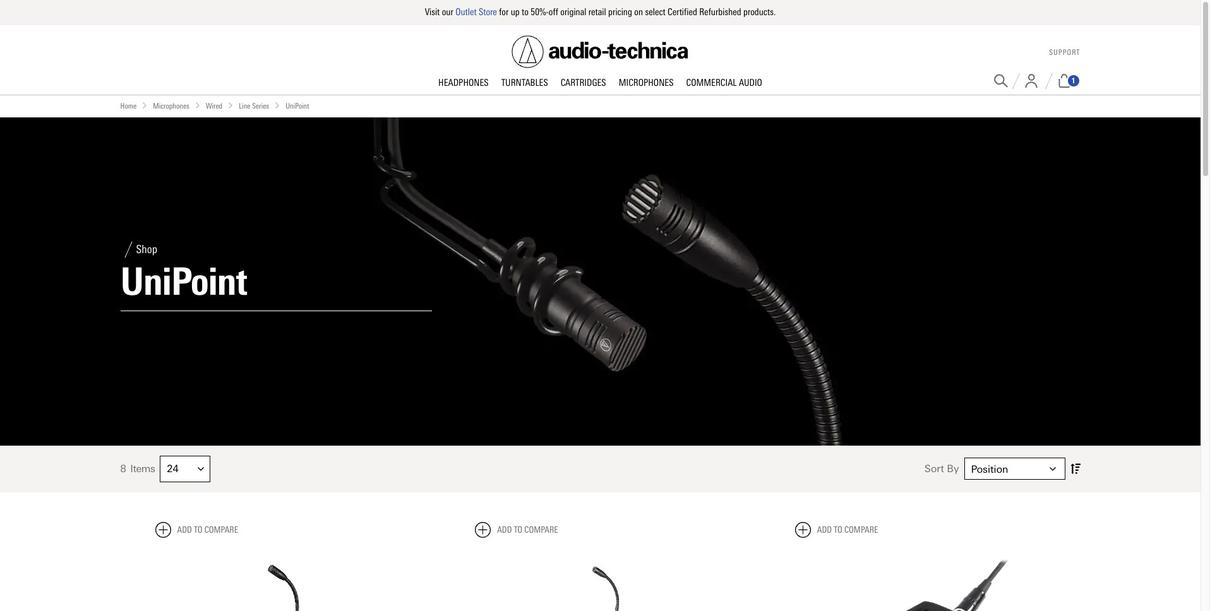 Task type: vqa. For each thing, say whether or not it's contained in the screenshot.
cable)
no



Task type: locate. For each thing, give the bounding box(es) containing it.
0 horizontal spatial add to compare
[[177, 525, 238, 536]]

u859ql image
[[475, 548, 726, 612]]

2 breadcrumbs image from the left
[[274, 102, 281, 108]]

2 horizontal spatial add to compare button
[[795, 522, 879, 538]]

unipoint
[[286, 101, 309, 110], [120, 259, 247, 304]]

1 vertical spatial divider line image
[[120, 242, 136, 258]]

1 horizontal spatial add
[[497, 525, 512, 536]]

shop
[[136, 243, 157, 257]]

up
[[511, 6, 520, 18]]

1 add from the left
[[177, 525, 192, 536]]

1 horizontal spatial add to compare button
[[475, 522, 558, 538]]

2 breadcrumbs image from the left
[[228, 102, 234, 108]]

0 horizontal spatial add
[[177, 525, 192, 536]]

products.
[[744, 6, 776, 18]]

1 horizontal spatial microphones
[[619, 77, 674, 88]]

2 horizontal spatial add to compare
[[817, 525, 879, 536]]

breadcrumbs image
[[142, 102, 148, 108], [274, 102, 281, 108]]

0 vertical spatial microphones link
[[613, 77, 680, 89]]

unipoint right series
[[286, 101, 309, 110]]

1 add to compare button from the left
[[155, 522, 238, 538]]

divider line image
[[1013, 73, 1020, 89]]

breadcrumbs image right series
[[274, 102, 281, 108]]

2 add to compare button from the left
[[475, 522, 558, 538]]

1 horizontal spatial unipoint
[[286, 101, 309, 110]]

1 vertical spatial microphones
[[153, 101, 189, 110]]

breadcrumbs image right home
[[142, 102, 148, 108]]

1 vertical spatial unipoint
[[120, 259, 247, 304]]

1 horizontal spatial add to compare
[[497, 525, 558, 536]]

microphones for right microphones link
[[619, 77, 674, 88]]

headphones
[[439, 77, 489, 88]]

1 add to compare from the left
[[177, 525, 238, 536]]

3 add from the left
[[817, 525, 832, 536]]

compare
[[204, 525, 238, 536], [525, 525, 558, 536], [845, 525, 879, 536]]

cartridges
[[561, 77, 606, 88]]

1 compare from the left
[[204, 525, 238, 536]]

u891rcb image
[[795, 548, 1046, 612]]

microphones right home
[[153, 101, 189, 110]]

to
[[522, 6, 529, 18], [194, 525, 202, 536], [514, 525, 523, 536], [834, 525, 843, 536]]

breadcrumbs image left line
[[228, 102, 234, 108]]

home
[[120, 101, 137, 110]]

sort by
[[925, 463, 959, 475]]

compare for u859ql image
[[525, 525, 558, 536]]

2 horizontal spatial add
[[817, 525, 832, 536]]

0 horizontal spatial microphones link
[[153, 100, 189, 112]]

microphones
[[619, 77, 674, 88], [153, 101, 189, 110]]

1 horizontal spatial divider line image
[[1045, 73, 1053, 89]]

turntables
[[501, 77, 548, 88]]

sort
[[925, 463, 944, 475]]

home link
[[120, 100, 137, 112]]

1 breadcrumbs image from the left
[[194, 102, 201, 108]]

breadcrumbs image left 'wired'
[[194, 102, 201, 108]]

breadcrumbs image
[[194, 102, 201, 108], [228, 102, 234, 108]]

breadcrumbs image for line series
[[228, 102, 234, 108]]

0 horizontal spatial breadcrumbs image
[[194, 102, 201, 108]]

divider line image
[[1045, 73, 1053, 89], [120, 242, 136, 258]]

visit
[[425, 6, 440, 18]]

add to compare button
[[155, 522, 238, 538], [475, 522, 558, 538], [795, 522, 879, 538]]

microphones link right home link
[[153, 100, 189, 112]]

unipoint down shop
[[120, 259, 247, 304]]

2 compare from the left
[[525, 525, 558, 536]]

add to compare button for the u857q image
[[155, 522, 238, 538]]

our
[[442, 6, 454, 18]]

add for add to compare button for u859ql image
[[497, 525, 512, 536]]

2 add from the left
[[497, 525, 512, 536]]

3 compare from the left
[[845, 525, 879, 536]]

2 add to compare from the left
[[497, 525, 558, 536]]

microphones down store logo
[[619, 77, 674, 88]]

add
[[177, 525, 192, 536], [497, 525, 512, 536], [817, 525, 832, 536]]

3 add to compare from the left
[[817, 525, 879, 536]]

1 horizontal spatial microphones link
[[613, 77, 680, 89]]

select
[[645, 6, 666, 18]]

8 items
[[120, 463, 155, 475]]

2 horizontal spatial compare
[[845, 525, 879, 536]]

1 horizontal spatial compare
[[525, 525, 558, 536]]

microphones link down store logo
[[613, 77, 680, 89]]

commercial audio
[[686, 77, 763, 88]]

magnifying glass image
[[994, 74, 1008, 88]]

microphones link
[[613, 77, 680, 89], [153, 100, 189, 112]]

0 horizontal spatial compare
[[204, 525, 238, 536]]

0 vertical spatial unipoint
[[286, 101, 309, 110]]

carrat down image
[[1050, 466, 1056, 472]]

0 horizontal spatial unipoint
[[120, 259, 247, 304]]

add to compare button for u891rcb 'image'
[[795, 522, 879, 538]]

1
[[1072, 76, 1076, 85]]

0 vertical spatial microphones
[[619, 77, 674, 88]]

add to compare
[[177, 525, 238, 536], [497, 525, 558, 536], [817, 525, 879, 536]]

1 horizontal spatial breadcrumbs image
[[228, 102, 234, 108]]

1 horizontal spatial breadcrumbs image
[[274, 102, 281, 108]]

0 horizontal spatial breadcrumbs image
[[142, 102, 148, 108]]

3 add to compare button from the left
[[795, 522, 879, 538]]

retail
[[589, 6, 606, 18]]

wired link
[[206, 100, 223, 112]]

headphones link
[[432, 77, 495, 89]]

breadcrumbs image for wired
[[194, 102, 201, 108]]

wired
[[206, 101, 223, 110]]

0 horizontal spatial divider line image
[[120, 242, 136, 258]]

turntables link
[[495, 77, 555, 89]]

1 link
[[1057, 74, 1081, 88]]

original
[[561, 6, 587, 18]]

0 horizontal spatial microphones
[[153, 101, 189, 110]]

compare for u891rcb 'image'
[[845, 525, 879, 536]]

0 horizontal spatial add to compare button
[[155, 522, 238, 538]]



Task type: describe. For each thing, give the bounding box(es) containing it.
support link
[[1050, 48, 1081, 57]]

pricing
[[609, 6, 632, 18]]

to for u859ql image
[[514, 525, 523, 536]]

1 breadcrumbs image from the left
[[142, 102, 148, 108]]

store logo image
[[512, 35, 689, 68]]

8
[[120, 463, 126, 475]]

outlet
[[456, 6, 477, 18]]

add to compare for add to compare button for u859ql image
[[497, 525, 558, 536]]

visit our outlet store for up to 50%-off original retail pricing on select certified refurbished products.
[[425, 6, 776, 18]]

basket image
[[1057, 74, 1072, 88]]

certified
[[668, 6, 697, 18]]

0 vertical spatial divider line image
[[1045, 73, 1053, 89]]

set descending direction image
[[1071, 461, 1081, 477]]

line
[[239, 101, 251, 110]]

store
[[479, 6, 497, 18]]

u857q image
[[155, 548, 406, 612]]

series
[[252, 101, 269, 110]]

microphones for microphones link to the bottom
[[153, 101, 189, 110]]

add to compare button for u859ql image
[[475, 522, 558, 538]]

commercial
[[686, 77, 737, 88]]

compare for the u857q image
[[204, 525, 238, 536]]

unipoint image
[[0, 117, 1201, 446]]

carrat down image
[[198, 466, 204, 472]]

off
[[549, 6, 558, 18]]

add for add to compare button corresponding to u891rcb 'image'
[[817, 525, 832, 536]]

line series link
[[239, 100, 269, 112]]

add to compare for add to compare button related to the u857q image
[[177, 525, 238, 536]]

on
[[635, 6, 643, 18]]

line series
[[239, 101, 269, 110]]

audio
[[739, 77, 763, 88]]

for
[[499, 6, 509, 18]]

items
[[130, 463, 155, 475]]

support
[[1050, 48, 1081, 57]]

50%-
[[531, 6, 549, 18]]

to for u891rcb 'image'
[[834, 525, 843, 536]]

cartridges link
[[555, 77, 613, 89]]

to for the u857q image
[[194, 525, 202, 536]]

outlet store link
[[456, 6, 497, 18]]

commercial audio link
[[680, 77, 769, 89]]

refurbished
[[700, 6, 742, 18]]

by
[[947, 463, 959, 475]]

add to compare for add to compare button corresponding to u891rcb 'image'
[[817, 525, 879, 536]]

1 vertical spatial microphones link
[[153, 100, 189, 112]]

add for add to compare button related to the u857q image
[[177, 525, 192, 536]]



